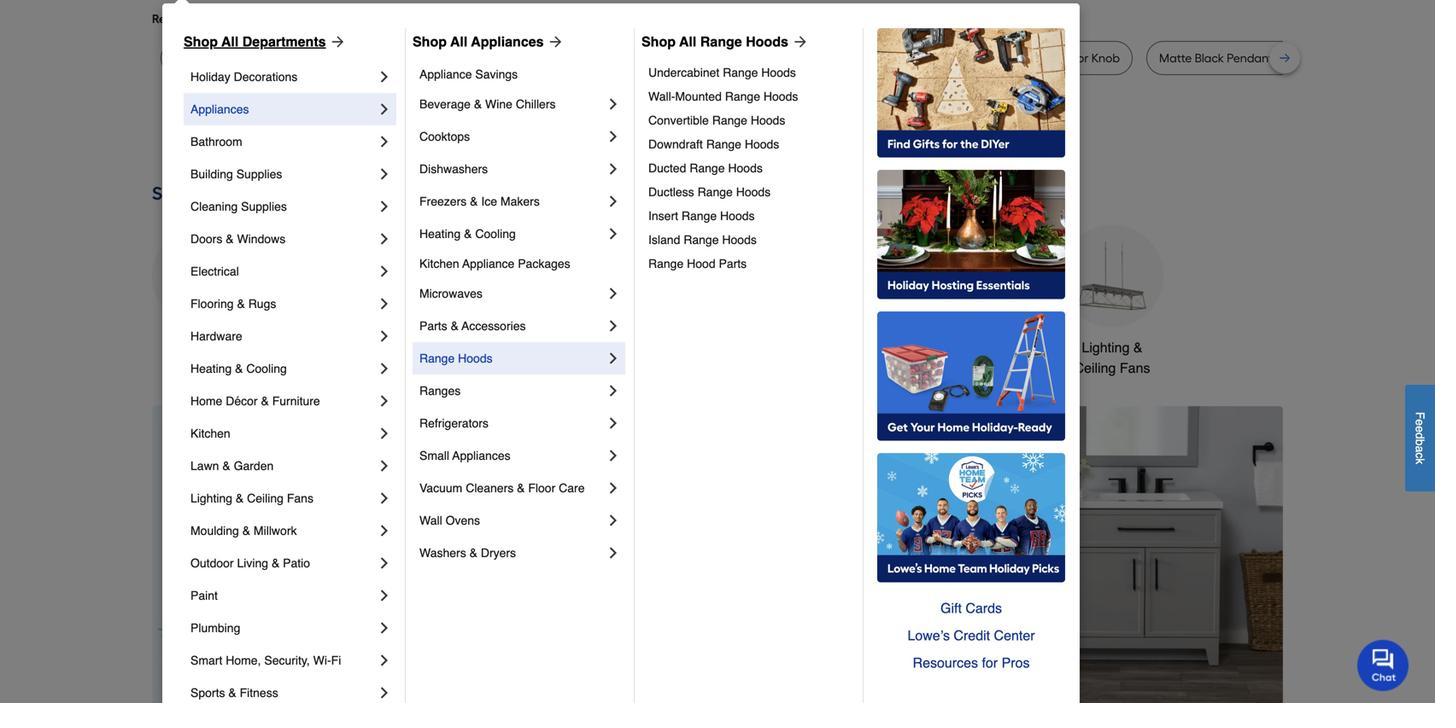 Task type: locate. For each thing, give the bounding box(es) containing it.
decorations down light for ceiling
[[234, 70, 298, 84]]

1 horizontal spatial parts
[[719, 257, 747, 271]]

supplies inside cleaning supplies link
[[241, 200, 287, 214]]

0 horizontal spatial lighting
[[191, 492, 232, 506]]

home,
[[226, 654, 261, 668]]

home décor & furniture
[[191, 395, 320, 408]]

1 vertical spatial cooling
[[246, 362, 287, 376]]

0 horizontal spatial arrow right image
[[326, 33, 346, 50]]

parts down island range hoods link
[[719, 257, 747, 271]]

departments
[[242, 34, 326, 50]]

light down shop all departments
[[244, 51, 272, 65]]

insert range hoods link
[[648, 204, 851, 228]]

1 vertical spatial bathroom
[[823, 340, 882, 356]]

ranges link
[[419, 375, 605, 408]]

0 vertical spatial heating & cooling link
[[419, 218, 605, 250]]

kitchen appliance packages link
[[419, 250, 622, 278]]

beverage & wine chillers link
[[419, 88, 605, 120]]

2 horizontal spatial all
[[679, 34, 697, 50]]

heating & cooling link down makers
[[419, 218, 605, 250]]

decorations inside 'button'
[[427, 360, 500, 376]]

smart for smart home
[[944, 340, 981, 356]]

chat invite button image
[[1358, 640, 1410, 692]]

1 horizontal spatial bathroom
[[823, 340, 882, 356]]

0 vertical spatial heating & cooling
[[419, 227, 516, 241]]

range up wall-mounted range hoods link at the top
[[723, 66, 758, 79]]

hoods down the convertible range hoods link
[[745, 138, 779, 151]]

2 light from the left
[[403, 51, 431, 65]]

pendant right matte
[[1227, 51, 1273, 65]]

1 horizontal spatial cooling
[[475, 227, 516, 241]]

1 horizontal spatial heating & cooling
[[419, 227, 516, 241]]

0 vertical spatial lighting & ceiling fans
[[1074, 340, 1150, 376]]

1 pendant from the left
[[708, 51, 754, 65]]

hoods up range hood parts link
[[722, 233, 757, 247]]

& for topmost heating & cooling link
[[464, 227, 472, 241]]

rugs
[[248, 297, 276, 311]]

resources for pros
[[913, 656, 1030, 672]]

2 vertical spatial kitchen
[[191, 427, 230, 441]]

sports & fitness
[[191, 687, 278, 701]]

2 shop from the left
[[413, 34, 447, 50]]

hoods down 'ducted range hoods' link
[[736, 185, 771, 199]]

supplies up "windows"
[[241, 200, 287, 214]]

1 vertical spatial parts
[[419, 320, 447, 333]]

0 vertical spatial home
[[984, 340, 1021, 356]]

mounted
[[675, 90, 722, 103]]

1 horizontal spatial home
[[984, 340, 1021, 356]]

0 horizontal spatial ceiling
[[247, 492, 284, 506]]

0 horizontal spatial heating & cooling
[[191, 362, 287, 376]]

range inside range hood parts link
[[648, 257, 684, 271]]

all up appliance savings
[[450, 34, 468, 50]]

1 all from the left
[[221, 34, 239, 50]]

hoods inside "link"
[[720, 209, 755, 223]]

appliances button
[[152, 225, 255, 358]]

convertible
[[648, 114, 709, 127]]

moulding & millwork link
[[191, 515, 376, 548]]

black faucet
[[470, 51, 539, 65]]

chevron right image for washers & dryers
[[605, 545, 622, 562]]

flooring & rugs
[[191, 297, 276, 311]]

light right red
[[602, 51, 630, 65]]

appliance up microwaves link
[[462, 257, 515, 271]]

interior
[[1021, 51, 1060, 65]]

0 vertical spatial bathroom
[[191, 135, 242, 149]]

chevron right image for cleaning supplies
[[376, 198, 393, 215]]

& inside 'link'
[[226, 232, 234, 246]]

arrow right image for shop all departments
[[326, 33, 346, 50]]

decorations for christmas
[[427, 360, 500, 376]]

1 horizontal spatial arrow right image
[[788, 33, 809, 50]]

0 vertical spatial smart
[[944, 340, 981, 356]]

chevron right image for paint
[[376, 588, 393, 605]]

0 vertical spatial fans
[[1120, 360, 1150, 376]]

lawn
[[191, 460, 219, 473]]

for left pros
[[982, 656, 998, 672]]

undercabinet range hoods link
[[648, 61, 851, 85]]

chevron right image for lighting & ceiling fans
[[376, 490, 393, 507]]

arrow right image for shop all range hoods
[[788, 33, 809, 50]]

range up island range hoods
[[682, 209, 717, 223]]

kitchen faucets button
[[542, 225, 644, 358]]

e up b
[[1413, 426, 1427, 433]]

electrical
[[191, 265, 239, 279]]

hoods down the downdraft range hoods link
[[728, 161, 763, 175]]

1 vertical spatial ceiling
[[247, 492, 284, 506]]

0 horizontal spatial pendant
[[708, 51, 754, 65]]

light for red light fixture
[[602, 51, 630, 65]]

lowe's credit center
[[908, 628, 1035, 644]]

1 vertical spatial kitchen
[[544, 340, 589, 356]]

heating for the bottommost heating & cooling link
[[191, 362, 232, 376]]

downdraft range hoods
[[648, 138, 779, 151]]

arrow right image
[[326, 33, 346, 50], [788, 33, 809, 50], [1252, 556, 1269, 573]]

1 horizontal spatial ceiling
[[1074, 360, 1116, 376]]

gift
[[941, 601, 962, 617]]

& for the lighting & ceiling fans link
[[236, 492, 244, 506]]

smart home
[[944, 340, 1021, 356]]

pendant
[[708, 51, 754, 65], [1227, 51, 1273, 65]]

range inside shop all range hoods link
[[700, 34, 742, 50]]

heating & cooling down freezers & ice makers
[[419, 227, 516, 241]]

shop up foyer light
[[413, 34, 447, 50]]

range down 'ducted range hoods'
[[698, 185, 733, 199]]

vacuum cleaners & floor care link
[[419, 472, 605, 505]]

0 vertical spatial supplies
[[236, 167, 282, 181]]

e up d
[[1413, 420, 1427, 426]]

1 black from the left
[[470, 51, 499, 65]]

1 vertical spatial supplies
[[241, 200, 287, 214]]

moulding
[[191, 525, 239, 538]]

chevron right image for range hoods
[[605, 350, 622, 367]]

cooling up kitchen appliance packages
[[475, 227, 516, 241]]

gift cards link
[[877, 595, 1065, 623]]

decorations
[[234, 70, 298, 84], [427, 360, 500, 376]]

vacuum cleaners & floor care
[[419, 482, 585, 496]]

chevron right image for doors & windows
[[376, 231, 393, 248]]

0 horizontal spatial kitchen
[[191, 427, 230, 441]]

& for the bottommost heating & cooling link
[[235, 362, 243, 376]]

chevron right image for holiday decorations
[[376, 68, 393, 85]]

1 shop from the left
[[184, 34, 218, 50]]

kitchen for kitchen faucets
[[544, 340, 589, 356]]

foyer
[[371, 51, 400, 65]]

shop up "uolfin"
[[184, 34, 218, 50]]

home décor & furniture link
[[191, 385, 376, 418]]

1 vertical spatial lighting & ceiling fans
[[191, 492, 314, 506]]

d
[[1413, 433, 1427, 440]]

0 horizontal spatial parts
[[419, 320, 447, 333]]

chevron right image
[[376, 68, 393, 85], [376, 101, 393, 118], [605, 128, 622, 145], [376, 133, 393, 150], [376, 166, 393, 183], [376, 198, 393, 215], [605, 226, 622, 243], [376, 263, 393, 280], [605, 285, 622, 302], [376, 296, 393, 313], [605, 318, 622, 335], [605, 350, 622, 367], [605, 383, 622, 400], [376, 393, 393, 410], [605, 448, 622, 465], [605, 480, 622, 497], [605, 513, 622, 530], [376, 523, 393, 540], [605, 545, 622, 562], [376, 555, 393, 572], [376, 620, 393, 637], [376, 653, 393, 670]]

1 e from the top
[[1413, 420, 1427, 426]]

1 horizontal spatial shop
[[413, 34, 447, 50]]

all down recommended searches for you
[[221, 34, 239, 50]]

range up "hood"
[[684, 233, 719, 247]]

shop for shop all range hoods
[[642, 34, 676, 50]]

light left the cluster
[[1276, 51, 1303, 65]]

1 horizontal spatial kitchen
[[419, 257, 459, 271]]

heating down freezers
[[419, 227, 461, 241]]

appliances
[[471, 34, 544, 50], [191, 103, 249, 116], [170, 340, 237, 356], [452, 449, 511, 463]]

recommended searches for you heading
[[152, 10, 1283, 27]]

k
[[1413, 459, 1427, 465]]

& for flooring & rugs link
[[237, 297, 245, 311]]

flooring & rugs link
[[191, 288, 376, 320]]

range up ranges
[[419, 352, 455, 366]]

range down the island on the left
[[648, 257, 684, 271]]

smart inside button
[[944, 340, 981, 356]]

chevron right image for heating & cooling
[[376, 361, 393, 378]]

0 horizontal spatial heating
[[191, 362, 232, 376]]

1 horizontal spatial black
[[1195, 51, 1224, 65]]

2 pendant from the left
[[1227, 51, 1273, 65]]

chevron right image for parts & accessories
[[605, 318, 622, 335]]

2 horizontal spatial shop
[[642, 34, 676, 50]]

fans
[[1120, 360, 1150, 376], [287, 492, 314, 506]]

1 vertical spatial decorations
[[427, 360, 500, 376]]

light up wall-mounted range hoods link at the top
[[757, 51, 784, 65]]

lighting & ceiling fans link
[[191, 483, 376, 515]]

for left you
[[290, 12, 305, 26]]

0 vertical spatial kitchen
[[419, 257, 459, 271]]

chevron right image for vacuum cleaners & floor care
[[605, 480, 622, 497]]

chevron right image for beverage & wine chillers
[[605, 96, 622, 113]]

pendant up undercabinet range hoods
[[708, 51, 754, 65]]

1 horizontal spatial lighting
[[1082, 340, 1130, 356]]

appliance inside 'link'
[[419, 67, 472, 81]]

fitness
[[240, 687, 278, 701]]

1 horizontal spatial pendant
[[1227, 51, 1273, 65]]

parts & accessories
[[419, 320, 526, 333]]

doors & windows link
[[191, 223, 376, 255]]

shop all appliances
[[413, 34, 544, 50]]

credit
[[954, 628, 990, 644]]

chevron right image for wall ovens
[[605, 513, 622, 530]]

appliances down holiday
[[191, 103, 249, 116]]

kitchen
[[419, 257, 459, 271], [544, 340, 589, 356], [191, 427, 230, 441]]

wall-mounted range hoods
[[648, 90, 798, 103]]

heating & cooling up décor
[[191, 362, 287, 376]]

black down shop all appliances
[[470, 51, 499, 65]]

hoods down wall-mounted range hoods link at the top
[[751, 114, 785, 127]]

1 horizontal spatial decorations
[[427, 360, 500, 376]]

25 days of deals. don't miss deals every day. same-day delivery on in-stock orders placed by 2 p m. image
[[152, 406, 428, 704]]

1 horizontal spatial lighting & ceiling fans
[[1074, 340, 1150, 376]]

wi-
[[313, 654, 331, 668]]

for down departments
[[274, 51, 291, 65]]

appliance up beverage
[[419, 67, 472, 81]]

for left kitchen
[[787, 51, 804, 65]]

wall ovens
[[419, 514, 480, 528]]

kitchen left 'faucets'
[[544, 340, 589, 356]]

hoods down pendant light for kitchen island
[[761, 66, 796, 79]]

kitchen up microwaves
[[419, 257, 459, 271]]

refrigerators link
[[419, 408, 605, 440]]

smart for smart home, security, wi-fi
[[191, 654, 222, 668]]

1 light from the left
[[244, 51, 272, 65]]

building supplies link
[[191, 158, 376, 191]]

furniture
[[272, 395, 320, 408]]

1 horizontal spatial heating & cooling link
[[419, 218, 605, 250]]

range inside wall-mounted range hoods link
[[725, 90, 760, 103]]

ceiling
[[294, 51, 332, 65]]

range down undercabinet range hoods link
[[725, 90, 760, 103]]

shop all departments link
[[184, 32, 346, 52]]

1 vertical spatial fans
[[287, 492, 314, 506]]

arrow left image
[[470, 556, 487, 573]]

1 horizontal spatial smart
[[944, 340, 981, 356]]

appliances up cleaners
[[452, 449, 511, 463]]

supplies
[[236, 167, 282, 181], [241, 200, 287, 214]]

get your home holiday-ready. image
[[877, 312, 1065, 442]]

cooling for the bottommost heating & cooling link
[[246, 362, 287, 376]]

kitchen inside button
[[544, 340, 589, 356]]

chevron right image for moulding & millwork
[[376, 523, 393, 540]]

0 vertical spatial appliance
[[419, 67, 472, 81]]

security,
[[264, 654, 310, 668]]

heating & cooling link up furniture
[[191, 353, 376, 385]]

chevron right image for smart home, security, wi-fi
[[376, 653, 393, 670]]

range inside 'ducted range hoods' link
[[690, 161, 725, 175]]

& for lawn & garden link
[[222, 460, 230, 473]]

0 horizontal spatial smart
[[191, 654, 222, 668]]

3 shop from the left
[[642, 34, 676, 50]]

range inside the convertible range hoods link
[[712, 114, 748, 127]]

range
[[700, 34, 742, 50], [723, 66, 758, 79], [725, 90, 760, 103], [712, 114, 748, 127], [706, 138, 742, 151], [690, 161, 725, 175], [698, 185, 733, 199], [682, 209, 717, 223], [684, 233, 719, 247], [648, 257, 684, 271], [419, 352, 455, 366]]

0 vertical spatial heating
[[419, 227, 461, 241]]

0 horizontal spatial shop
[[184, 34, 218, 50]]

2 horizontal spatial kitchen
[[544, 340, 589, 356]]

3 all from the left
[[679, 34, 697, 50]]

chevron right image for freezers & ice makers
[[605, 193, 622, 210]]

0 horizontal spatial home
[[191, 395, 222, 408]]

1 vertical spatial heating & cooling link
[[191, 353, 376, 385]]

appliances inside button
[[170, 340, 237, 356]]

black right matte
[[1195, 51, 1224, 65]]

doors
[[191, 232, 222, 246]]

2 horizontal spatial arrow right image
[[1252, 556, 1269, 573]]

decorations inside "link"
[[234, 70, 298, 84]]

lighting
[[1082, 340, 1130, 356], [191, 492, 232, 506]]

range down convertible range hoods
[[706, 138, 742, 151]]

chevron right image for plumbing
[[376, 620, 393, 637]]

range inside range hoods link
[[419, 352, 455, 366]]

hoods down ductless range hoods link
[[720, 209, 755, 223]]

chevron right image for dishwashers
[[605, 161, 622, 178]]

convertible range hoods link
[[648, 109, 851, 132]]

fi
[[331, 654, 341, 668]]

range up ductless range hoods
[[690, 161, 725, 175]]

insert
[[648, 209, 678, 223]]

chevron right image for appliances
[[376, 101, 393, 118]]

holiday hosting essentials. image
[[877, 170, 1065, 300]]

0 vertical spatial cooling
[[475, 227, 516, 241]]

1 vertical spatial heating & cooling
[[191, 362, 287, 376]]

door
[[1063, 51, 1089, 65]]

arrow right image inside shop all range hoods link
[[788, 33, 809, 50]]

range inside island range hoods link
[[684, 233, 719, 247]]

all for range
[[679, 34, 697, 50]]

home inside button
[[984, 340, 1021, 356]]

decorations down christmas at the left
[[427, 360, 500, 376]]

& for freezers & ice makers link at the top left
[[470, 195, 478, 208]]

shop up fixture
[[642, 34, 676, 50]]

0 horizontal spatial decorations
[[234, 70, 298, 84]]

chevron right image for small appliances
[[605, 448, 622, 465]]

searches
[[237, 12, 287, 26]]

0 vertical spatial lighting
[[1082, 340, 1130, 356]]

shop all appliances link
[[413, 32, 564, 52]]

black
[[470, 51, 499, 65], [1195, 51, 1224, 65]]

0 horizontal spatial all
[[221, 34, 239, 50]]

parts up christmas at the left
[[419, 320, 447, 333]]

0 vertical spatial ceiling
[[1074, 360, 1116, 376]]

appliances down flooring
[[170, 340, 237, 356]]

&
[[474, 97, 482, 111], [470, 195, 478, 208], [464, 227, 472, 241], [226, 232, 234, 246], [237, 297, 245, 311], [451, 320, 459, 333], [1134, 340, 1143, 356], [235, 362, 243, 376], [261, 395, 269, 408], [222, 460, 230, 473], [517, 482, 525, 496], [236, 492, 244, 506], [242, 525, 250, 538], [470, 547, 478, 560], [272, 557, 280, 571], [228, 687, 236, 701]]

shop all departments
[[184, 34, 326, 50]]

decorations for holiday
[[234, 70, 298, 84]]

0 vertical spatial decorations
[[234, 70, 298, 84]]

1 horizontal spatial heating
[[419, 227, 461, 241]]

arrow right image inside shop all departments link
[[326, 33, 346, 50]]

garden
[[234, 460, 274, 473]]

appliance savings
[[419, 67, 518, 81]]

heating down hardware
[[191, 362, 232, 376]]

chevron right image for flooring & rugs
[[376, 296, 393, 313]]

wall
[[419, 514, 442, 528]]

light right foyer
[[403, 51, 431, 65]]

range down wall-mounted range hoods at top
[[712, 114, 748, 127]]

recommended
[[152, 12, 234, 26]]

0 horizontal spatial black
[[470, 51, 499, 65]]

cooling up home décor & furniture
[[246, 362, 287, 376]]

1 horizontal spatial all
[[450, 34, 468, 50]]

1 horizontal spatial fans
[[1120, 360, 1150, 376]]

1 vertical spatial smart
[[191, 654, 222, 668]]

2 all from the left
[[450, 34, 468, 50]]

& for the washers & dryers link
[[470, 547, 478, 560]]

building
[[191, 167, 233, 181]]

1 vertical spatial home
[[191, 395, 222, 408]]

chevron right image
[[605, 96, 622, 113], [605, 161, 622, 178], [605, 193, 622, 210], [376, 231, 393, 248], [376, 328, 393, 345], [376, 361, 393, 378], [605, 415, 622, 432], [376, 425, 393, 443], [376, 458, 393, 475], [376, 490, 393, 507], [376, 588, 393, 605], [376, 685, 393, 702]]

shop for shop all appliances
[[413, 34, 447, 50]]

you
[[308, 12, 328, 26]]

supplies inside building supplies link
[[236, 167, 282, 181]]

all
[[221, 34, 239, 50], [450, 34, 468, 50], [679, 34, 697, 50]]

chevron right image for outdoor living & patio
[[376, 555, 393, 572]]

supplies up "cleaning supplies"
[[236, 167, 282, 181]]

lighting inside button
[[1082, 340, 1130, 356]]

kitchen for kitchen appliance packages
[[419, 257, 459, 271]]

kitchen
[[807, 51, 847, 65]]

all up undercabinet
[[679, 34, 697, 50]]

0 vertical spatial parts
[[719, 257, 747, 271]]

0 horizontal spatial heating & cooling link
[[191, 353, 376, 385]]

range down 'recommended searches for you' heading
[[700, 34, 742, 50]]

3 light from the left
[[602, 51, 630, 65]]

hoods for ducted range hoods
[[728, 161, 763, 175]]

ductless
[[648, 185, 694, 199]]

1 vertical spatial heating
[[191, 362, 232, 376]]

4 light from the left
[[757, 51, 784, 65]]

hoods up pendant light for kitchen island
[[746, 34, 788, 50]]

undercabinet range hoods
[[648, 66, 796, 79]]

patio
[[283, 557, 310, 571]]

0 horizontal spatial cooling
[[246, 362, 287, 376]]

outdoor living & patio link
[[191, 548, 376, 580]]

range inside insert range hoods "link"
[[682, 209, 717, 223]]

hoods
[[746, 34, 788, 50], [761, 66, 796, 79], [764, 90, 798, 103], [751, 114, 785, 127], [745, 138, 779, 151], [728, 161, 763, 175], [736, 185, 771, 199], [720, 209, 755, 223], [722, 233, 757, 247], [458, 352, 493, 366]]

interior door knob
[[1021, 51, 1120, 65]]

kitchen up lawn
[[191, 427, 230, 441]]

2 black from the left
[[1195, 51, 1224, 65]]

& for sports & fitness link
[[228, 687, 236, 701]]



Task type: vqa. For each thing, say whether or not it's contained in the screenshot.
the Completing
no



Task type: describe. For each thing, give the bounding box(es) containing it.
& for "parts & accessories" link
[[451, 320, 459, 333]]

shop 25 days of deals by category image
[[152, 179, 1283, 208]]

red
[[579, 51, 599, 65]]

chevron right image for bathroom
[[376, 133, 393, 150]]

chevron right image for hardware
[[376, 328, 393, 345]]

chevron right image for sports & fitness
[[376, 685, 393, 702]]

chevron right image for lawn & garden
[[376, 458, 393, 475]]

hoods for undercabinet range hoods
[[761, 66, 796, 79]]

chevron right image for heating & cooling
[[605, 226, 622, 243]]

insert range hoods
[[648, 209, 755, 223]]

1 vertical spatial appliance
[[462, 257, 515, 271]]

parts & accessories link
[[419, 310, 605, 343]]

fixture
[[633, 51, 668, 65]]

arrow right image
[[544, 33, 564, 50]]

& for beverage & wine chillers link
[[474, 97, 482, 111]]

hoods for downdraft range hoods
[[745, 138, 779, 151]]

range inside ductless range hoods link
[[698, 185, 733, 199]]

parts inside "parts & accessories" link
[[419, 320, 447, 333]]

hoods for island range hoods
[[722, 233, 757, 247]]

heating & cooling for the bottommost heating & cooling link
[[191, 362, 287, 376]]

wall-
[[648, 90, 675, 103]]

sports
[[191, 687, 225, 701]]

electrical link
[[191, 255, 376, 288]]

ducted
[[648, 161, 686, 175]]

hardware link
[[191, 320, 376, 353]]

packages
[[518, 257, 570, 271]]

dryers
[[481, 547, 516, 560]]

décor
[[226, 395, 258, 408]]

gift cards
[[941, 601, 1002, 617]]

hoods for convertible range hoods
[[751, 114, 785, 127]]

makers
[[501, 195, 540, 208]]

smart home, security, wi-fi
[[191, 654, 341, 668]]

cleaning supplies
[[191, 200, 287, 214]]

washers & dryers link
[[419, 537, 605, 570]]

windows
[[237, 232, 286, 246]]

scroll to item #2 image
[[823, 674, 864, 681]]

paint
[[191, 589, 218, 603]]

hoods for ductless range hoods
[[736, 185, 771, 199]]

kitchen appliance packages
[[419, 257, 570, 271]]

red light fixture
[[579, 51, 668, 65]]

chandelier
[[922, 51, 982, 65]]

cleaning
[[191, 200, 238, 214]]

range inside undercabinet range hoods link
[[723, 66, 758, 79]]

& for the doors & windows 'link'
[[226, 232, 234, 246]]

cluster
[[1306, 51, 1345, 65]]

& for moulding & millwork link
[[242, 525, 250, 538]]

b
[[1413, 440, 1427, 446]]

& inside button
[[1134, 340, 1143, 356]]

chevron right image for building supplies
[[376, 166, 393, 183]]

fans inside lighting & ceiling fans
[[1120, 360, 1150, 376]]

kitchen faucets
[[544, 340, 642, 356]]

smart home button
[[931, 225, 1034, 358]]

beverage & wine chillers
[[419, 97, 556, 111]]

faucets
[[593, 340, 642, 356]]

find gifts for the diyer. image
[[877, 28, 1065, 158]]

lowe's wishes you and your family a happy hanukkah. image
[[152, 120, 1283, 162]]

holiday decorations link
[[191, 61, 376, 93]]

wall-mounted range hoods link
[[648, 85, 851, 109]]

range hood parts
[[648, 257, 747, 271]]

vacuum
[[419, 482, 462, 496]]

refrigerators
[[419, 417, 489, 431]]

center
[[994, 628, 1035, 644]]

range hoods link
[[419, 343, 605, 375]]

appliances link
[[191, 93, 376, 126]]

ice
[[481, 195, 497, 208]]

building supplies
[[191, 167, 282, 181]]

chevron right image for cooktops
[[605, 128, 622, 145]]

washers
[[419, 547, 466, 560]]

lowe's credit center link
[[877, 623, 1065, 650]]

range hood parts link
[[648, 252, 851, 276]]

1 vertical spatial lighting
[[191, 492, 232, 506]]

microwaves link
[[419, 278, 605, 310]]

christmas decorations button
[[412, 225, 514, 379]]

ranges
[[419, 384, 461, 398]]

shop for shop all departments
[[184, 34, 218, 50]]

matte black pendant light cluster
[[1159, 51, 1345, 65]]

0 horizontal spatial fans
[[287, 492, 314, 506]]

floor
[[528, 482, 556, 496]]

supplies for cleaning supplies
[[241, 200, 287, 214]]

resources
[[913, 656, 978, 672]]

wine
[[485, 97, 513, 111]]

ceiling inside lighting & ceiling fans
[[1074, 360, 1116, 376]]

all for appliances
[[450, 34, 468, 50]]

chevron right image for refrigerators
[[605, 415, 622, 432]]

millwork
[[254, 525, 297, 538]]

moulding & millwork
[[191, 525, 297, 538]]

kitchen link
[[191, 418, 376, 450]]

doors & windows
[[191, 232, 286, 246]]

parts inside range hood parts link
[[719, 257, 747, 271]]

holiday decorations
[[191, 70, 298, 84]]

lighting & ceiling fans inside button
[[1074, 340, 1150, 376]]

0 horizontal spatial bathroom
[[191, 135, 242, 149]]

chevron right image for electrical
[[376, 263, 393, 280]]

uolfin
[[173, 51, 205, 65]]

heating for topmost heating & cooling link
[[419, 227, 461, 241]]

lowe's home team holiday picks. image
[[877, 454, 1065, 584]]

chevron right image for ranges
[[605, 383, 622, 400]]

dishwashers link
[[419, 153, 605, 185]]

appliances up 'black faucet'
[[471, 34, 544, 50]]

chevron right image for microwaves
[[605, 285, 622, 302]]

hoods down parts & accessories
[[458, 352, 493, 366]]

heating & cooling for topmost heating & cooling link
[[419, 227, 516, 241]]

ductless range hoods link
[[648, 180, 851, 204]]

2 e from the top
[[1413, 426, 1427, 433]]

lighting & ceiling fans button
[[1061, 225, 1164, 379]]

island range hoods
[[648, 233, 757, 247]]

for inside heading
[[290, 12, 305, 26]]

care
[[559, 482, 585, 496]]

5 light from the left
[[1276, 51, 1303, 65]]

accessories
[[462, 320, 526, 333]]

cards
[[966, 601, 1002, 617]]

island
[[648, 233, 680, 247]]

paint link
[[191, 580, 376, 613]]

downdraft range hoods link
[[648, 132, 851, 156]]

hoods for insert range hoods
[[720, 209, 755, 223]]

light for foyer light
[[403, 51, 431, 65]]

chevron right image for home décor & furniture
[[376, 393, 393, 410]]

holiday
[[191, 70, 230, 84]]

freezers
[[419, 195, 467, 208]]

a
[[1413, 446, 1427, 453]]

range inside the downdraft range hoods link
[[706, 138, 742, 151]]

bathroom inside button
[[823, 340, 882, 356]]

freezers & ice makers link
[[419, 185, 605, 218]]

hood
[[687, 257, 716, 271]]

hoods up the convertible range hoods link
[[764, 90, 798, 103]]

f e e d b a c k button
[[1405, 385, 1435, 492]]

all for departments
[[221, 34, 239, 50]]

cooling for topmost heating & cooling link
[[475, 227, 516, 241]]

chevron right image for kitchen
[[376, 425, 393, 443]]

smart home, security, wi-fi link
[[191, 645, 376, 677]]

supplies for building supplies
[[236, 167, 282, 181]]

foyer light
[[371, 51, 431, 65]]

cleaning supplies link
[[191, 191, 376, 223]]

up to 40 percent off select vanities. plus, get free local delivery on select vanities. image
[[455, 406, 1283, 704]]

light for pendant light for kitchen island
[[757, 51, 784, 65]]

island range hoods link
[[648, 228, 851, 252]]

christmas decorations
[[427, 340, 500, 376]]

lawn & garden link
[[191, 450, 376, 483]]

0 horizontal spatial lighting & ceiling fans
[[191, 492, 314, 506]]

washers & dryers
[[419, 547, 516, 560]]



